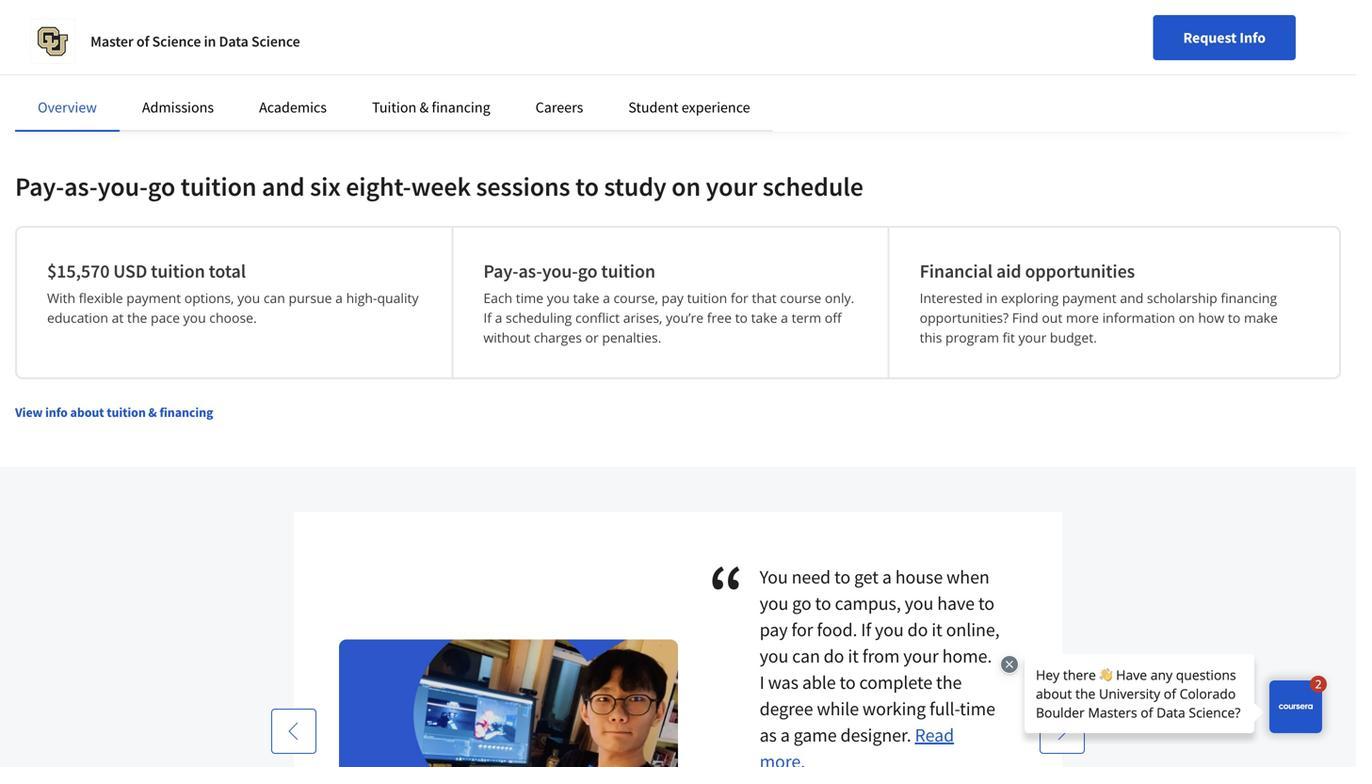 Task type: describe. For each thing, give the bounding box(es) containing it.
read more. link
[[760, 724, 954, 768]]

to down need
[[815, 592, 831, 615]]

food.
[[817, 618, 858, 642]]

go for and
[[148, 170, 175, 203]]

home.
[[943, 645, 992, 668]]

interested
[[920, 289, 983, 307]]

$15,570 usd tuition total list item
[[17, 228, 453, 378]]

scholarship
[[1147, 289, 1218, 307]]

when
[[947, 566, 990, 589]]

scheduling
[[506, 309, 572, 327]]

view info about tuition & financing
[[15, 404, 213, 421]]

or
[[585, 329, 599, 346]]

request info button
[[1153, 15, 1296, 60]]

overview
[[38, 98, 97, 117]]

conflict
[[576, 309, 620, 327]]

without
[[484, 329, 531, 346]]

testimonial by seunggeon kim image
[[339, 640, 678, 768]]

opportunities
[[1025, 259, 1135, 283]]

to up the online, on the bottom right of the page
[[979, 592, 995, 615]]

tuition up the total
[[181, 170, 257, 203]]

tuition & financing
[[372, 98, 490, 117]]

high-
[[346, 289, 377, 307]]

0 horizontal spatial your
[[706, 170, 758, 203]]

exploring
[[1001, 289, 1059, 307]]

payment for opportunities
[[1062, 289, 1117, 307]]

course
[[780, 289, 822, 307]]

previous image
[[284, 722, 303, 741]]

can inside you need to get a house when you go to campus, you have to pay for food. if you do it online, you can do it from your home. i was able to complete the degree while working full-time as a game designer.
[[792, 645, 820, 668]]

pace
[[151, 309, 180, 327]]

free
[[707, 309, 732, 327]]

fit
[[1003, 329, 1015, 346]]

each
[[484, 289, 513, 307]]

for inside pay-as-you-go tuition each time you take a course, pay tuition for that course only. if a scheduling conflict arises, you're free to take a term off without charges or penalties.
[[731, 289, 749, 307]]

can inside $15,570 usd tuition total with flexible payment options, you can pursue a high-quality education at the pace you choose.
[[264, 289, 285, 307]]

2 science from the left
[[251, 32, 300, 51]]

i
[[760, 671, 765, 695]]

read more.
[[760, 724, 954, 768]]

list containing $15,570 usd tuition total
[[15, 226, 1341, 379]]

0 vertical spatial on
[[672, 170, 701, 203]]

student experience link
[[629, 98, 750, 117]]

budget.
[[1050, 329, 1097, 346]]

as- for pay-as-you-go tuition each time you take a course, pay tuition for that course only. if a scheduling conflict arises, you're free to take a term off without charges or penalties.
[[519, 259, 542, 283]]

you
[[760, 566, 788, 589]]

request
[[1184, 28, 1237, 47]]

$15,570 usd tuition total with flexible payment options, you can pursue a high-quality education at the pace you choose.
[[47, 259, 419, 327]]

flexible
[[79, 289, 123, 307]]

experience
[[682, 98, 750, 117]]

total
[[209, 259, 246, 283]]

while
[[817, 697, 859, 721]]

time inside pay-as-you-go tuition each time you take a course, pay tuition for that course only. if a scheduling conflict arises, you're free to take a term off without charges or penalties.
[[516, 289, 544, 307]]

how
[[1199, 309, 1225, 327]]

out
[[1042, 309, 1063, 327]]

more.
[[760, 750, 806, 768]]

financial aid opportunities interested in exploring payment and scholarship financing opportunities? find out more information on how to make this program fit your budget.
[[920, 259, 1278, 346]]

working
[[863, 697, 926, 721]]

course,
[[614, 289, 658, 307]]

complete
[[860, 671, 933, 695]]

student experience
[[629, 98, 750, 117]]

go inside you need to get a house when you go to campus, you have to pay for food. if you do it online, you can do it from your home. i was able to complete the degree while working full-time as a game designer.
[[792, 592, 812, 615]]

six
[[310, 170, 341, 203]]

for inside you need to get a house when you go to campus, you have to pay for food. if you do it online, you can do it from your home. i was able to complete the degree while working full-time as a game designer.
[[792, 618, 813, 642]]

you're
[[666, 309, 704, 327]]

2 vertical spatial financing
[[160, 404, 213, 421]]

a up conflict
[[603, 289, 610, 307]]

need
[[792, 566, 831, 589]]

careers link
[[536, 98, 583, 117]]

info
[[45, 404, 68, 421]]

read
[[915, 724, 954, 747]]

master
[[90, 32, 134, 51]]

tuition up free
[[687, 289, 727, 307]]

1 horizontal spatial take
[[751, 309, 778, 327]]

view
[[15, 404, 43, 421]]

university of colorado boulder logo image
[[30, 19, 75, 64]]

financial aid opportunities list item
[[890, 228, 1326, 378]]

campus,
[[835, 592, 901, 615]]

you up 'choose.'
[[237, 289, 260, 307]]

pay inside you need to get a house when you go to campus, you have to pay for food. if you do it online, you can do it from your home. i was able to complete the degree while working full-time as a game designer.
[[760, 618, 788, 642]]

tuition right "about"
[[107, 404, 146, 421]]

go for each
[[578, 259, 598, 283]]

find
[[1012, 309, 1039, 327]]

able
[[802, 671, 836, 695]]

in inside financial aid opportunities interested in exploring payment and scholarship financing opportunities? find out more information on how to make this program fit your budget.
[[986, 289, 998, 307]]

more
[[1066, 309, 1099, 327]]

admissions link
[[142, 98, 214, 117]]

you down house
[[905, 592, 934, 615]]

education
[[47, 309, 108, 327]]

as
[[760, 724, 777, 747]]

you down options,
[[183, 309, 206, 327]]

quality
[[377, 289, 419, 307]]

to left get
[[835, 566, 851, 589]]

1 horizontal spatial do
[[908, 618, 928, 642]]

full-
[[930, 697, 960, 721]]

0 horizontal spatial and
[[262, 170, 305, 203]]

payment for tuition
[[127, 289, 181, 307]]

charges
[[534, 329, 582, 346]]

overview link
[[38, 98, 97, 117]]

of
[[136, 32, 149, 51]]

usd
[[113, 259, 147, 283]]

academics
[[259, 98, 327, 117]]

sessions
[[476, 170, 570, 203]]



Task type: locate. For each thing, give the bounding box(es) containing it.
to inside financial aid opportunities interested in exploring payment and scholarship financing opportunities? find out more information on how to make this program fit your budget.
[[1228, 309, 1241, 327]]

on inside financial aid opportunities interested in exploring payment and scholarship financing opportunities? find out more information on how to make this program fit your budget.
[[1179, 309, 1195, 327]]

pay- down overview link
[[15, 170, 64, 203]]

science right the data
[[251, 32, 300, 51]]

you down you
[[760, 592, 789, 615]]

0 vertical spatial you-
[[98, 170, 148, 203]]

do down food.
[[824, 645, 844, 668]]

study
[[604, 170, 667, 203]]

0 horizontal spatial go
[[148, 170, 175, 203]]

0 horizontal spatial pay
[[662, 289, 684, 307]]

your down experience at the right of the page
[[706, 170, 758, 203]]

0 horizontal spatial do
[[824, 645, 844, 668]]

for left food.
[[792, 618, 813, 642]]

2 vertical spatial go
[[792, 592, 812, 615]]

was
[[768, 671, 799, 695]]

as- inside pay-as-you-go tuition each time you take a course, pay tuition for that course only. if a scheduling conflict arises, you're free to take a term off without charges or penalties.
[[519, 259, 542, 283]]

0 horizontal spatial for
[[731, 289, 749, 307]]

0 vertical spatial it
[[932, 618, 943, 642]]

and up information
[[1120, 289, 1144, 307]]

a right as at the right bottom of the page
[[781, 724, 790, 747]]

1 horizontal spatial in
[[986, 289, 998, 307]]

2 payment from the left
[[1062, 289, 1117, 307]]

if
[[484, 309, 492, 327], [861, 618, 871, 642]]

student
[[629, 98, 679, 117]]

on down scholarship
[[1179, 309, 1195, 327]]

0 vertical spatial the
[[127, 309, 147, 327]]

have
[[937, 592, 975, 615]]

0 vertical spatial do
[[908, 618, 928, 642]]

aid
[[997, 259, 1022, 283]]

2 horizontal spatial financing
[[1221, 289, 1277, 307]]

time inside you need to get a house when you go to campus, you have to pay for food. if you do it online, you can do it from your home. i was able to complete the degree while working full-time as a game designer.
[[960, 697, 996, 721]]

0 horizontal spatial pay-
[[15, 170, 64, 203]]

1 horizontal spatial as-
[[519, 259, 542, 283]]

science
[[152, 32, 201, 51], [251, 32, 300, 51]]

the inside you need to get a house when you go to campus, you have to pay for food. if you do it online, you can do it from your home. i was able to complete the degree while working full-time as a game designer.
[[936, 671, 962, 695]]

1 vertical spatial pay-
[[484, 259, 519, 283]]

0 vertical spatial pay-
[[15, 170, 64, 203]]

your up complete
[[904, 645, 939, 668]]

a down the each
[[495, 309, 502, 327]]

pay- for pay-as-you-go tuition and six eight-week sessions to study on your schedule
[[15, 170, 64, 203]]

you up the from
[[875, 618, 904, 642]]

0 horizontal spatial take
[[573, 289, 600, 307]]

go down need
[[792, 592, 812, 615]]

1 vertical spatial the
[[936, 671, 962, 695]]

0 horizontal spatial can
[[264, 289, 285, 307]]

1 vertical spatial &
[[148, 404, 157, 421]]

master of science in data science
[[90, 32, 300, 51]]

on right study
[[672, 170, 701, 203]]

choose.
[[209, 309, 257, 327]]

take up conflict
[[573, 289, 600, 307]]

tuition
[[181, 170, 257, 203], [151, 259, 205, 283], [601, 259, 656, 283], [687, 289, 727, 307], [107, 404, 146, 421]]

tuition up options,
[[151, 259, 205, 283]]

for left the that
[[731, 289, 749, 307]]

from
[[863, 645, 900, 668]]

0 horizontal spatial as-
[[64, 170, 98, 203]]

the
[[127, 309, 147, 327], [936, 671, 962, 695]]

0 horizontal spatial time
[[516, 289, 544, 307]]

pay up the you're
[[662, 289, 684, 307]]

penalties.
[[602, 329, 662, 346]]

1 horizontal spatial science
[[251, 32, 300, 51]]

0 vertical spatial time
[[516, 289, 544, 307]]

you- inside pay-as-you-go tuition each time you take a course, pay tuition for that course only. if a scheduling conflict arises, you're free to take a term off without charges or penalties.
[[542, 259, 578, 283]]

the inside $15,570 usd tuition total with flexible payment options, you can pursue a high-quality education at the pace you choose.
[[127, 309, 147, 327]]

tuition
[[372, 98, 417, 117]]

your down find
[[1019, 329, 1047, 346]]

house
[[896, 566, 943, 589]]

tuition up course,
[[601, 259, 656, 283]]

request info
[[1184, 28, 1266, 47]]

1 horizontal spatial financing
[[432, 98, 490, 117]]

as- for pay-as-you-go tuition and six eight-week sessions to study on your schedule
[[64, 170, 98, 203]]

you up 'was'
[[760, 645, 789, 668]]

0 vertical spatial and
[[262, 170, 305, 203]]

"
[[708, 545, 760, 639]]

if down campus,
[[861, 618, 871, 642]]

if for a
[[484, 309, 492, 327]]

go up conflict
[[578, 259, 598, 283]]

payment inside financial aid opportunities interested in exploring payment and scholarship financing opportunities? find out more information on how to make this program fit your budget.
[[1062, 289, 1117, 307]]

1 payment from the left
[[127, 289, 181, 307]]

you up scheduling
[[547, 289, 570, 307]]

list
[[15, 226, 1341, 379]]

science right of
[[152, 32, 201, 51]]

the up full-
[[936, 671, 962, 695]]

this
[[920, 329, 942, 346]]

about
[[70, 404, 104, 421]]

admissions
[[142, 98, 214, 117]]

options,
[[184, 289, 234, 307]]

0 vertical spatial as-
[[64, 170, 98, 203]]

2 horizontal spatial your
[[1019, 329, 1047, 346]]

0 vertical spatial your
[[706, 170, 758, 203]]

info
[[1240, 28, 1266, 47]]

you- up scheduling
[[542, 259, 578, 283]]

pay-
[[15, 170, 64, 203], [484, 259, 519, 283]]

1 vertical spatial time
[[960, 697, 996, 721]]

data
[[219, 32, 248, 51]]

payment up more in the right top of the page
[[1062, 289, 1117, 307]]

time down home.
[[960, 697, 996, 721]]

0 horizontal spatial the
[[127, 309, 147, 327]]

payment up the pace
[[127, 289, 181, 307]]

designer.
[[841, 724, 911, 747]]

$15,570
[[47, 259, 110, 283]]

time
[[516, 289, 544, 307], [960, 697, 996, 721]]

1 vertical spatial and
[[1120, 289, 1144, 307]]

1 science from the left
[[152, 32, 201, 51]]

0 vertical spatial if
[[484, 309, 492, 327]]

if for you
[[861, 618, 871, 642]]

payment inside $15,570 usd tuition total with flexible payment options, you can pursue a high-quality education at the pace you choose.
[[127, 289, 181, 307]]

you- for pay-as-you-go tuition each time you take a course, pay tuition for that course only. if a scheduling conflict arises, you're free to take a term off without charges or penalties.
[[542, 259, 578, 283]]

1 horizontal spatial the
[[936, 671, 962, 695]]

can up able
[[792, 645, 820, 668]]

in left the data
[[204, 32, 216, 51]]

pay- up the each
[[484, 259, 519, 283]]

if down the each
[[484, 309, 492, 327]]

1 vertical spatial as-
[[519, 259, 542, 283]]

tuition inside $15,570 usd tuition total with flexible payment options, you can pursue a high-quality education at the pace you choose.
[[151, 259, 205, 283]]

pay inside pay-as-you-go tuition each time you take a course, pay tuition for that course only. if a scheduling conflict arises, you're free to take a term off without charges or penalties.
[[662, 289, 684, 307]]

0 horizontal spatial payment
[[127, 289, 181, 307]]

only.
[[825, 289, 855, 307]]

academics link
[[259, 98, 327, 117]]

0 vertical spatial take
[[573, 289, 600, 307]]

&
[[420, 98, 429, 117], [148, 404, 157, 421]]

1 horizontal spatial can
[[792, 645, 820, 668]]

you need to get a house when you go to campus, you have to pay for food. if you do it online, you can do it from your home. i was able to complete the degree while working full-time as a game designer.
[[760, 566, 1000, 747]]

as- down overview link
[[64, 170, 98, 203]]

it
[[932, 618, 943, 642], [848, 645, 859, 668]]

& right "about"
[[148, 404, 157, 421]]

1 vertical spatial pay
[[760, 618, 788, 642]]

off
[[825, 309, 842, 327]]

online,
[[946, 618, 1000, 642]]

on
[[672, 170, 701, 203], [1179, 309, 1195, 327]]

1 horizontal spatial for
[[792, 618, 813, 642]]

program
[[946, 329, 999, 346]]

0 horizontal spatial in
[[204, 32, 216, 51]]

1 horizontal spatial pay-
[[484, 259, 519, 283]]

pay-as-you-go tuition list item
[[453, 228, 890, 378]]

1 horizontal spatial it
[[932, 618, 943, 642]]

it left the from
[[848, 645, 859, 668]]

next image
[[1053, 722, 1072, 741]]

at
[[112, 309, 124, 327]]

to
[[576, 170, 599, 203], [735, 309, 748, 327], [1228, 309, 1241, 327], [835, 566, 851, 589], [815, 592, 831, 615], [979, 592, 995, 615], [840, 671, 856, 695]]

financing inside financial aid opportunities interested in exploring payment and scholarship financing opportunities? find out more information on how to make this program fit your budget.
[[1221, 289, 1277, 307]]

0 horizontal spatial science
[[152, 32, 201, 51]]

1 horizontal spatial go
[[578, 259, 598, 283]]

0 horizontal spatial it
[[848, 645, 859, 668]]

pay
[[662, 289, 684, 307], [760, 618, 788, 642]]

to left study
[[576, 170, 599, 203]]

1 horizontal spatial time
[[960, 697, 996, 721]]

go down admissions link
[[148, 170, 175, 203]]

1 vertical spatial do
[[824, 645, 844, 668]]

1 vertical spatial financing
[[1221, 289, 1277, 307]]

0 horizontal spatial &
[[148, 404, 157, 421]]

& right tuition
[[420, 98, 429, 117]]

do down house
[[908, 618, 928, 642]]

to inside pay-as-you-go tuition each time you take a course, pay tuition for that course only. if a scheduling conflict arises, you're free to take a term off without charges or penalties.
[[735, 309, 748, 327]]

pay-as-you-go tuition each time you take a course, pay tuition for that course only. if a scheduling conflict arises, you're free to take a term off without charges or penalties.
[[484, 259, 855, 346]]

careers
[[536, 98, 583, 117]]

tuition & financing link
[[372, 98, 490, 117]]

a left high-
[[335, 289, 343, 307]]

the right at
[[127, 309, 147, 327]]

for
[[731, 289, 749, 307], [792, 618, 813, 642]]

to up while
[[840, 671, 856, 695]]

financial
[[920, 259, 993, 283]]

a
[[335, 289, 343, 307], [603, 289, 610, 307], [495, 309, 502, 327], [781, 309, 788, 327], [883, 566, 892, 589], [781, 724, 790, 747]]

game
[[794, 724, 837, 747]]

1 vertical spatial take
[[751, 309, 778, 327]]

pay-as-you-go tuition and six eight-week sessions to study on your schedule
[[15, 170, 864, 203]]

make
[[1244, 309, 1278, 327]]

0 vertical spatial financing
[[432, 98, 490, 117]]

a left term
[[781, 309, 788, 327]]

1 vertical spatial go
[[578, 259, 598, 283]]

1 vertical spatial can
[[792, 645, 820, 668]]

it down have
[[932, 618, 943, 642]]

and left six at the left of page
[[262, 170, 305, 203]]

with
[[47, 289, 75, 307]]

0 vertical spatial &
[[420, 98, 429, 117]]

1 horizontal spatial if
[[861, 618, 871, 642]]

if inside pay-as-you-go tuition each time you take a course, pay tuition for that course only. if a scheduling conflict arises, you're free to take a term off without charges or penalties.
[[484, 309, 492, 327]]

1 horizontal spatial on
[[1179, 309, 1195, 327]]

take
[[573, 289, 600, 307], [751, 309, 778, 327]]

0 horizontal spatial you-
[[98, 170, 148, 203]]

you- up the usd
[[98, 170, 148, 203]]

time up scheduling
[[516, 289, 544, 307]]

0 vertical spatial for
[[731, 289, 749, 307]]

1 horizontal spatial pay
[[760, 618, 788, 642]]

1 vertical spatial for
[[792, 618, 813, 642]]

1 horizontal spatial payment
[[1062, 289, 1117, 307]]

1 vertical spatial you-
[[542, 259, 578, 283]]

pay down you
[[760, 618, 788, 642]]

term
[[792, 309, 822, 327]]

and inside financial aid opportunities interested in exploring payment and scholarship financing opportunities? find out more information on how to make this program fit your budget.
[[1120, 289, 1144, 307]]

as-
[[64, 170, 98, 203], [519, 259, 542, 283]]

1 vertical spatial if
[[861, 618, 871, 642]]

arises,
[[623, 309, 663, 327]]

in down aid
[[986, 289, 998, 307]]

go inside pay-as-you-go tuition each time you take a course, pay tuition for that course only. if a scheduling conflict arises, you're free to take a term off without charges or penalties.
[[578, 259, 598, 283]]

0 vertical spatial can
[[264, 289, 285, 307]]

information
[[1103, 309, 1176, 327]]

1 vertical spatial in
[[986, 289, 998, 307]]

that
[[752, 289, 777, 307]]

1 horizontal spatial your
[[904, 645, 939, 668]]

a right get
[[883, 566, 892, 589]]

as- up scheduling
[[519, 259, 542, 283]]

can left the pursue at the top left of page
[[264, 289, 285, 307]]

week
[[411, 170, 471, 203]]

pay- inside pay-as-you-go tuition each time you take a course, pay tuition for that course only. if a scheduling conflict arises, you're free to take a term off without charges or penalties.
[[484, 259, 519, 283]]

you- for pay-as-you-go tuition and six eight-week sessions to study on your schedule
[[98, 170, 148, 203]]

to right how
[[1228, 309, 1241, 327]]

pay- for pay-as-you-go tuition each time you take a course, pay tuition for that course only. if a scheduling conflict arises, you're free to take a term off without charges or penalties.
[[484, 259, 519, 283]]

your inside you need to get a house when you go to campus, you have to pay for food. if you do it online, you can do it from your home. i was able to complete the degree while working full-time as a game designer.
[[904, 645, 939, 668]]

0 horizontal spatial financing
[[160, 404, 213, 421]]

0 vertical spatial pay
[[662, 289, 684, 307]]

to right free
[[735, 309, 748, 327]]

degree
[[760, 697, 813, 721]]

view info about tuition & financing link
[[15, 404, 213, 421]]

1 horizontal spatial &
[[420, 98, 429, 117]]

you-
[[98, 170, 148, 203], [542, 259, 578, 283]]

1 vertical spatial it
[[848, 645, 859, 668]]

0 horizontal spatial on
[[672, 170, 701, 203]]

financing
[[432, 98, 490, 117], [1221, 289, 1277, 307], [160, 404, 213, 421]]

a inside $15,570 usd tuition total with flexible payment options, you can pursue a high-quality education at the pace you choose.
[[335, 289, 343, 307]]

0 vertical spatial go
[[148, 170, 175, 203]]

1 horizontal spatial and
[[1120, 289, 1144, 307]]

0 horizontal spatial if
[[484, 309, 492, 327]]

your inside financial aid opportunities interested in exploring payment and scholarship financing opportunities? find out more information on how to make this program fit your budget.
[[1019, 329, 1047, 346]]

2 horizontal spatial go
[[792, 592, 812, 615]]

take down the that
[[751, 309, 778, 327]]

1 vertical spatial on
[[1179, 309, 1195, 327]]

you inside pay-as-you-go tuition each time you take a course, pay tuition for that course only. if a scheduling conflict arises, you're free to take a term off without charges or penalties.
[[547, 289, 570, 307]]

1 horizontal spatial you-
[[542, 259, 578, 283]]

0 vertical spatial in
[[204, 32, 216, 51]]

if inside you need to get a house when you go to campus, you have to pay for food. if you do it online, you can do it from your home. i was able to complete the degree while working full-time as a game designer.
[[861, 618, 871, 642]]

and
[[262, 170, 305, 203], [1120, 289, 1144, 307]]

pursue
[[289, 289, 332, 307]]

1 vertical spatial your
[[1019, 329, 1047, 346]]

2 vertical spatial your
[[904, 645, 939, 668]]



Task type: vqa. For each thing, say whether or not it's contained in the screenshot.
campus,
yes



